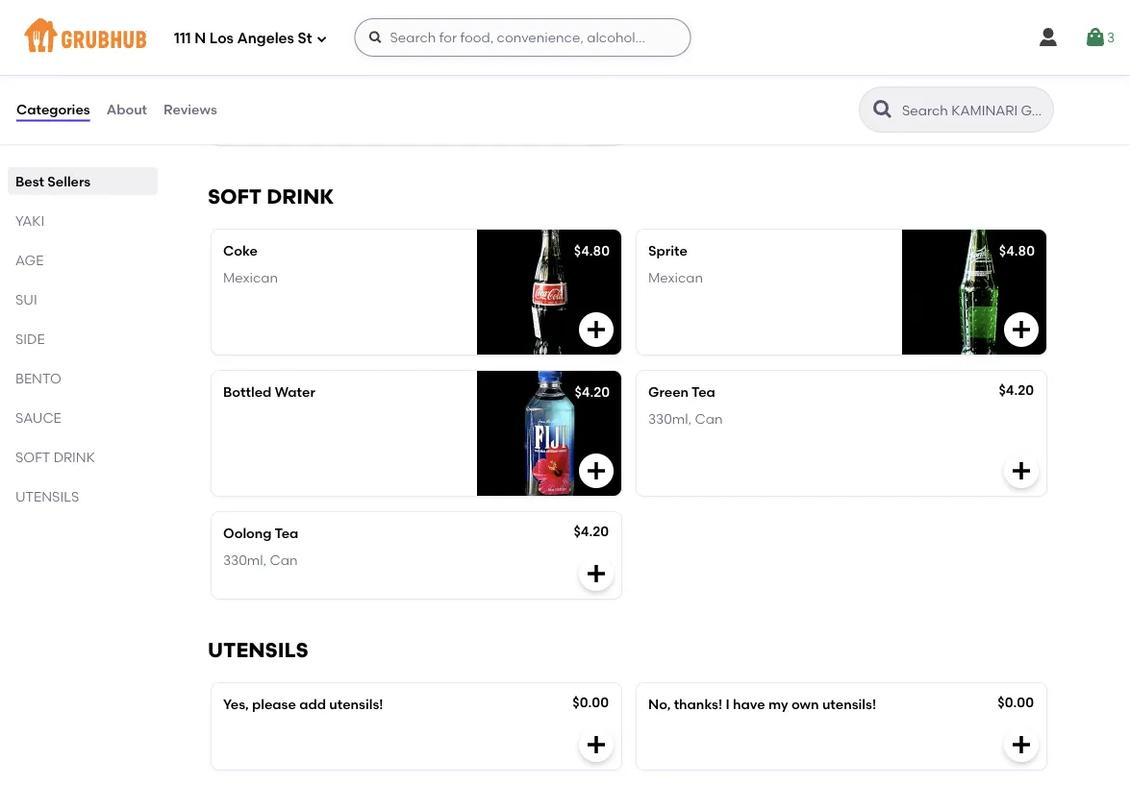 Task type: describe. For each thing, give the bounding box(es) containing it.
yes,
[[223, 697, 249, 713]]

mexican for sprite
[[648, 270, 703, 286]]

soft inside tab
[[15, 449, 50, 466]]

aioli
[[267, 72, 296, 88]]

oolong tea
[[223, 525, 298, 542]]

categories button
[[15, 75, 91, 144]]

bottled water
[[223, 384, 315, 400]]

have
[[733, 697, 765, 713]]

age
[[15, 252, 44, 268]]

oolong
[[223, 525, 272, 542]]

sui
[[15, 291, 37, 308]]

green
[[648, 384, 689, 400]]

age tab
[[15, 250, 150, 270]]

sprite
[[648, 243, 688, 259]]

$4.20 for green tea
[[999, 382, 1034, 399]]

330ml, for oolong
[[223, 553, 267, 569]]

bento
[[15, 370, 61, 387]]

soft drink inside tab
[[15, 449, 95, 466]]

main navigation navigation
[[0, 0, 1130, 75]]

thanks!
[[674, 697, 722, 713]]

can for oolong tea
[[270, 553, 298, 569]]

garlic
[[223, 72, 264, 88]]

svg image inside 3 button
[[1084, 26, 1107, 49]]

111 n los angeles st
[[174, 30, 312, 47]]

$0.00 for no, thanks! i have my own utensils!
[[998, 695, 1034, 711]]

yes, please add utensils!
[[223, 697, 383, 713]]

bottled
[[223, 384, 272, 400]]

Search for food, convenience, alcohol... search field
[[354, 18, 691, 57]]

$4.20 for oolong tea
[[574, 524, 609, 540]]

my
[[768, 697, 788, 713]]

1 horizontal spatial drink
[[267, 185, 334, 209]]

sui tab
[[15, 290, 150, 310]]

330ml, can for oolong
[[223, 553, 298, 569]]

330ml, can for green
[[648, 411, 723, 428]]

reviews button
[[163, 75, 218, 144]]

$4.80 for coke
[[574, 243, 610, 259]]

111
[[174, 30, 191, 47]]

svg image inside the main navigation navigation
[[1037, 26, 1060, 49]]

coke image
[[477, 230, 621, 355]]

2 utensils! from the left
[[822, 697, 876, 713]]

side tab
[[15, 329, 150, 349]]

side
[[15, 331, 45, 347]]

no,
[[648, 697, 671, 713]]

1 utensils! from the left
[[329, 697, 383, 713]]

can for green tea
[[695, 411, 723, 428]]

utensils tab
[[15, 487, 150, 507]]

sellers
[[47, 173, 91, 189]]



Task type: vqa. For each thing, say whether or not it's contained in the screenshot.
NOW
no



Task type: locate. For each thing, give the bounding box(es) containing it.
0 horizontal spatial drink
[[54, 449, 95, 466]]

1 horizontal spatial $0.00
[[998, 695, 1034, 711]]

1 horizontal spatial mexican
[[648, 270, 703, 286]]

can down oolong tea
[[270, 553, 298, 569]]

1 vertical spatial 330ml, can
[[223, 553, 298, 569]]

tea right the oolong
[[275, 525, 298, 542]]

soft drink
[[208, 185, 334, 209], [15, 449, 95, 466]]

tea for oolong tea
[[275, 525, 298, 542]]

1 horizontal spatial soft drink
[[208, 185, 334, 209]]

0 horizontal spatial $4.80
[[574, 243, 610, 259]]

mexican down "coke"
[[223, 270, 278, 286]]

about
[[106, 101, 147, 118]]

3
[[1107, 29, 1115, 46]]

tea right green
[[692, 384, 715, 400]]

330ml,
[[648, 411, 692, 428], [223, 553, 267, 569]]

soft drink up "coke"
[[208, 185, 334, 209]]

0 vertical spatial utensils
[[15, 489, 79, 505]]

no, thanks! i have my own utensils!
[[648, 697, 876, 713]]

can
[[695, 411, 723, 428], [270, 553, 298, 569]]

0 vertical spatial tea
[[692, 384, 715, 400]]

0 horizontal spatial 330ml, can
[[223, 553, 298, 569]]

1 vertical spatial can
[[270, 553, 298, 569]]

yaki
[[15, 213, 44, 229]]

utensils inside "tab"
[[15, 489, 79, 505]]

0 vertical spatial soft
[[208, 185, 262, 209]]

0 vertical spatial can
[[695, 411, 723, 428]]

1 mexican from the left
[[223, 270, 278, 286]]

0 horizontal spatial tea
[[275, 525, 298, 542]]

bento tab
[[15, 368, 150, 389]]

$0.00 for yes, please add utensils!
[[573, 695, 609, 711]]

0 vertical spatial drink
[[267, 185, 334, 209]]

mexican
[[223, 270, 278, 286], [648, 270, 703, 286]]

$4.80
[[574, 243, 610, 259], [999, 243, 1035, 259]]

1 horizontal spatial can
[[695, 411, 723, 428]]

1 vertical spatial tea
[[275, 525, 298, 542]]

tea
[[692, 384, 715, 400], [275, 525, 298, 542]]

1 vertical spatial 330ml,
[[223, 553, 267, 569]]

utensils! right own
[[822, 697, 876, 713]]

$4.20
[[999, 382, 1034, 399], [575, 384, 610, 400], [574, 524, 609, 540]]

angeles
[[237, 30, 294, 47]]

1 horizontal spatial soft
[[208, 185, 262, 209]]

$0.00
[[573, 695, 609, 711], [998, 695, 1034, 711]]

utensils down soft drink tab
[[15, 489, 79, 505]]

svg image
[[585, 6, 608, 29], [1037, 26, 1060, 49], [585, 318, 608, 341], [1010, 460, 1033, 483], [585, 734, 608, 757], [1010, 734, 1033, 757]]

soft drink down sauce
[[15, 449, 95, 466]]

0 horizontal spatial soft
[[15, 449, 50, 466]]

1 horizontal spatial tea
[[692, 384, 715, 400]]

water
[[275, 384, 315, 400]]

330ml, can down oolong tea
[[223, 553, 298, 569]]

sauce tab
[[15, 408, 150, 428]]

can down green tea
[[695, 411, 723, 428]]

drink inside tab
[[54, 449, 95, 466]]

green tea
[[648, 384, 715, 400]]

n
[[195, 30, 206, 47]]

best
[[15, 173, 44, 189]]

reviews
[[164, 101, 217, 118]]

0 vertical spatial 330ml, can
[[648, 411, 723, 428]]

drink
[[267, 185, 334, 209], [54, 449, 95, 466]]

1 $0.00 from the left
[[573, 695, 609, 711]]

bottled water image
[[477, 371, 621, 496]]

0 horizontal spatial mexican
[[223, 270, 278, 286]]

$0.75
[[575, 70, 609, 86]]

utensils! right add
[[329, 697, 383, 713]]

1 vertical spatial drink
[[54, 449, 95, 466]]

1 horizontal spatial utensils
[[208, 639, 308, 663]]

soft drink tab
[[15, 447, 150, 467]]

1 vertical spatial utensils
[[208, 639, 308, 663]]

330ml, down the oolong
[[223, 553, 267, 569]]

best sellers tab
[[15, 171, 150, 191]]

coke
[[223, 243, 258, 259]]

1 horizontal spatial utensils!
[[822, 697, 876, 713]]

0 horizontal spatial utensils
[[15, 489, 79, 505]]

1 horizontal spatial 330ml,
[[648, 411, 692, 428]]

search icon image
[[871, 98, 895, 121]]

mexican down sprite
[[648, 270, 703, 286]]

sprite image
[[902, 230, 1046, 355]]

utensils
[[15, 489, 79, 505], [208, 639, 308, 663]]

1 vertical spatial soft
[[15, 449, 50, 466]]

1 vertical spatial soft drink
[[15, 449, 95, 466]]

330ml, for green
[[648, 411, 692, 428]]

about button
[[105, 75, 148, 144]]

Search KAMINARI GYOZA search field
[[900, 101, 1047, 119]]

mexican for coke
[[223, 270, 278, 286]]

0 horizontal spatial 330ml,
[[223, 553, 267, 569]]

please
[[252, 697, 296, 713]]

add
[[299, 697, 326, 713]]

soft up "coke"
[[208, 185, 262, 209]]

0 vertical spatial 330ml,
[[648, 411, 692, 428]]

utensils!
[[329, 697, 383, 713], [822, 697, 876, 713]]

best sellers
[[15, 173, 91, 189]]

2 $0.00 from the left
[[998, 695, 1034, 711]]

0 vertical spatial soft drink
[[208, 185, 334, 209]]

3 button
[[1084, 20, 1115, 55]]

0 horizontal spatial $0.00
[[573, 695, 609, 711]]

categories
[[16, 101, 90, 118]]

soft down sauce
[[15, 449, 50, 466]]

330ml, can down green tea
[[648, 411, 723, 428]]

utensils up please
[[208, 639, 308, 663]]

2 $4.80 from the left
[[999, 243, 1035, 259]]

sauce
[[15, 410, 61, 426]]

330ml, down green
[[648, 411, 692, 428]]

0 horizontal spatial utensils!
[[329, 697, 383, 713]]

0 horizontal spatial can
[[270, 553, 298, 569]]

1 horizontal spatial $4.80
[[999, 243, 1035, 259]]

own
[[791, 697, 819, 713]]

st
[[298, 30, 312, 47]]

2 mexican from the left
[[648, 270, 703, 286]]

soft
[[208, 185, 262, 209], [15, 449, 50, 466]]

tea for green tea
[[692, 384, 715, 400]]

yaki tab
[[15, 211, 150, 231]]

garlic aioli
[[223, 72, 296, 88]]

1 horizontal spatial 330ml, can
[[648, 411, 723, 428]]

svg image
[[1084, 26, 1107, 49], [368, 30, 383, 45], [316, 33, 327, 45], [1010, 318, 1033, 341], [585, 460, 608, 483], [585, 563, 608, 586]]

0 horizontal spatial soft drink
[[15, 449, 95, 466]]

los
[[209, 30, 234, 47]]

330ml, can
[[648, 411, 723, 428], [223, 553, 298, 569]]

$4.80 for sprite
[[999, 243, 1035, 259]]

i
[[726, 697, 730, 713]]

1 $4.80 from the left
[[574, 243, 610, 259]]



